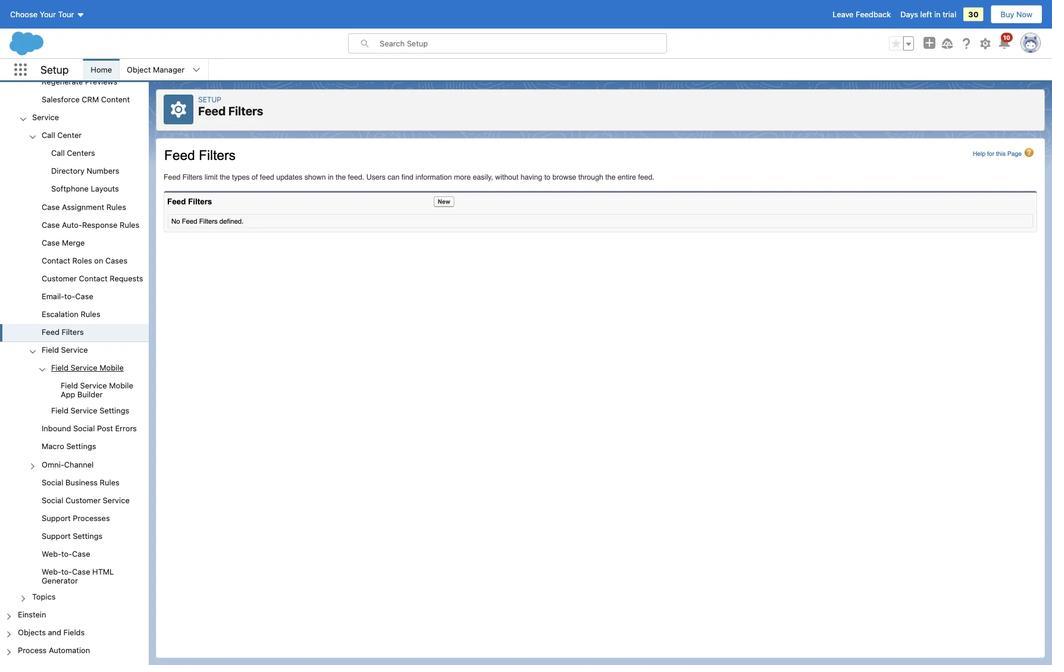 Task type: locate. For each thing, give the bounding box(es) containing it.
case down support settings 'link'
[[72, 550, 90, 558]]

group containing field service mobile
[[0, 360, 149, 421]]

case auto-response rules
[[42, 220, 139, 229]]

0 vertical spatial customer
[[42, 274, 77, 283]]

1 horizontal spatial feed
[[198, 104, 226, 118]]

0 vertical spatial filters
[[228, 104, 263, 118]]

call for call center
[[42, 131, 55, 140]]

1 vertical spatial call
[[51, 149, 65, 157]]

social up support processes
[[42, 496, 63, 505]]

to- inside "web-to-case html generator"
[[61, 567, 72, 576]]

previews
[[85, 77, 117, 86]]

2 support from the top
[[42, 532, 71, 541]]

social down field service settings 'link'
[[73, 424, 95, 433]]

field down app
[[51, 406, 68, 415]]

1 web- from the top
[[42, 550, 61, 558]]

requests
[[110, 274, 143, 283]]

feed inside feed filters link
[[42, 328, 60, 337]]

rules
[[106, 202, 126, 211], [120, 220, 139, 229], [81, 310, 100, 319], [100, 478, 120, 487]]

1 vertical spatial web-
[[42, 567, 61, 576]]

feed inside setup feed filters
[[198, 104, 226, 118]]

1 vertical spatial settings
[[66, 442, 96, 451]]

field service mobile tree item
[[0, 360, 149, 403]]

days
[[901, 10, 919, 19]]

contact down "case merge" link
[[42, 256, 70, 265]]

0 vertical spatial feed
[[198, 104, 226, 118]]

customer down the social business rules link
[[66, 496, 101, 505]]

web-to-case
[[42, 550, 90, 558]]

content
[[101, 95, 130, 104]]

social down omni-
[[42, 478, 63, 487]]

feed down escalation
[[42, 328, 60, 337]]

case inside case auto-response rules link
[[42, 220, 60, 229]]

objects
[[18, 628, 46, 637]]

support inside 'link'
[[42, 532, 71, 541]]

0 vertical spatial settings
[[100, 406, 129, 415]]

response
[[82, 220, 118, 229]]

to- for web-to-case html generator
[[61, 567, 72, 576]]

escalation rules link
[[42, 310, 100, 320]]

choose
[[10, 10, 38, 19]]

mobile inside field service mobile app builder
[[109, 381, 133, 390]]

0 vertical spatial call
[[42, 131, 55, 140]]

setup
[[40, 63, 69, 76], [198, 95, 221, 104]]

1 support from the top
[[42, 514, 71, 523]]

customer contact requests
[[42, 274, 143, 283]]

mobile
[[100, 363, 124, 372], [109, 381, 133, 390]]

softphone
[[51, 184, 89, 193]]

tour
[[58, 10, 74, 19]]

inbound social post errors link
[[42, 424, 137, 435]]

softphone layouts link
[[51, 184, 119, 195]]

case left merge
[[42, 238, 60, 247]]

field service settings
[[51, 406, 129, 415]]

2 vertical spatial social
[[42, 496, 63, 505]]

trial
[[943, 10, 957, 19]]

filters
[[228, 104, 263, 118], [62, 328, 84, 337]]

rules down layouts
[[106, 202, 126, 211]]

web- down support settings 'link'
[[42, 550, 61, 558]]

call center
[[42, 131, 82, 140]]

object manager link
[[120, 59, 192, 80]]

group containing call centers
[[0, 145, 149, 199]]

service inside 'link'
[[71, 406, 97, 415]]

0 horizontal spatial feed
[[42, 328, 60, 337]]

rules right response
[[120, 220, 139, 229]]

call down call center link
[[51, 149, 65, 157]]

call center link
[[42, 131, 82, 141]]

support processes
[[42, 514, 110, 523]]

0 vertical spatial to-
[[64, 292, 75, 301]]

leave
[[833, 10, 854, 19]]

builder
[[77, 390, 103, 399]]

support settings
[[42, 532, 103, 541]]

field
[[42, 345, 59, 354], [51, 363, 68, 372], [61, 381, 78, 390], [51, 406, 68, 415]]

and
[[48, 628, 61, 637]]

social
[[73, 424, 95, 433], [42, 478, 63, 487], [42, 496, 63, 505]]

case left html
[[72, 567, 90, 576]]

call centers
[[51, 149, 95, 157]]

setup feed filters
[[198, 95, 263, 118]]

field service mobile
[[51, 363, 124, 372]]

0 vertical spatial contact
[[42, 256, 70, 265]]

1 vertical spatial mobile
[[109, 381, 133, 390]]

mobile up field service mobile app builder link on the bottom of page
[[100, 363, 124, 372]]

case down softphone
[[42, 202, 60, 211]]

days left in trial
[[901, 10, 957, 19]]

1 vertical spatial support
[[42, 532, 71, 541]]

to- down web-to-case link
[[61, 567, 72, 576]]

setup link
[[198, 95, 221, 104]]

support up web-to-case
[[42, 532, 71, 541]]

customer
[[42, 274, 77, 283], [66, 496, 101, 505]]

0 horizontal spatial filters
[[62, 328, 84, 337]]

1 vertical spatial social
[[42, 478, 63, 487]]

settings up channel
[[66, 442, 96, 451]]

support up support settings
[[42, 514, 71, 523]]

group
[[0, 0, 149, 607], [0, 0, 149, 109], [889, 36, 914, 51], [0, 127, 149, 589], [0, 145, 149, 199], [0, 360, 149, 421]]

1 horizontal spatial filters
[[228, 104, 263, 118]]

0 horizontal spatial setup
[[40, 63, 69, 76]]

layouts
[[91, 184, 119, 193]]

errors
[[115, 424, 137, 433]]

service inside field service mobile app builder
[[80, 381, 107, 390]]

customer up email-
[[42, 274, 77, 283]]

inbound social post errors
[[42, 424, 137, 433]]

1 vertical spatial setup
[[198, 95, 221, 104]]

settings
[[100, 406, 129, 415], [66, 442, 96, 451], [73, 532, 103, 541]]

field down field service mobile link
[[61, 381, 78, 390]]

to- up escalation rules
[[64, 292, 75, 301]]

object
[[127, 65, 151, 74]]

feed down setup link
[[198, 104, 226, 118]]

field inside field service mobile app builder
[[61, 381, 78, 390]]

feed filters
[[42, 328, 84, 337]]

case inside email-to-case link
[[75, 292, 93, 301]]

web- down web-to-case link
[[42, 567, 61, 576]]

now
[[1017, 10, 1033, 19]]

0 vertical spatial setup
[[40, 63, 69, 76]]

field down field service link
[[51, 363, 68, 372]]

30
[[969, 10, 979, 19]]

feed filters tree item
[[0, 324, 149, 342]]

assignment
[[62, 202, 104, 211]]

on
[[94, 256, 103, 265]]

regenerate previews
[[42, 77, 117, 86]]

1 vertical spatial feed
[[42, 328, 60, 337]]

field inside 'link'
[[51, 406, 68, 415]]

0 vertical spatial mobile
[[100, 363, 124, 372]]

field down feed filters link
[[42, 345, 59, 354]]

to- down support settings 'link'
[[61, 550, 72, 558]]

regenerate
[[42, 77, 83, 86]]

0 horizontal spatial contact
[[42, 256, 70, 265]]

web- inside web-to-case link
[[42, 550, 61, 558]]

service tree item
[[0, 109, 149, 589]]

macro settings
[[42, 442, 96, 451]]

html
[[92, 567, 114, 576]]

2 vertical spatial to-
[[61, 567, 72, 576]]

case left auto-
[[42, 220, 60, 229]]

web- inside "web-to-case html generator"
[[42, 567, 61, 576]]

2 vertical spatial settings
[[73, 532, 103, 541]]

mobile right builder
[[109, 381, 133, 390]]

your
[[40, 10, 56, 19]]

1 vertical spatial filters
[[62, 328, 84, 337]]

1 horizontal spatial contact
[[79, 274, 108, 283]]

case down customer contact requests link on the left top of the page
[[75, 292, 93, 301]]

web-to-case html generator link
[[42, 567, 149, 585]]

directory numbers
[[51, 166, 119, 175]]

0 vertical spatial web-
[[42, 550, 61, 558]]

objects and fields
[[18, 628, 85, 637]]

0 vertical spatial support
[[42, 514, 71, 523]]

auto-
[[62, 220, 82, 229]]

1 vertical spatial contact
[[79, 274, 108, 283]]

setup inside setup feed filters
[[198, 95, 221, 104]]

2 web- from the top
[[42, 567, 61, 576]]

email-
[[42, 292, 64, 301]]

settings for support settings
[[73, 532, 103, 541]]

omni-channel link
[[42, 460, 94, 471]]

contact down on
[[79, 274, 108, 283]]

call down service link on the left of the page
[[42, 131, 55, 140]]

service for field service
[[61, 345, 88, 354]]

1 horizontal spatial setup
[[198, 95, 221, 104]]

case inside "web-to-case html generator"
[[72, 567, 90, 576]]

directory
[[51, 166, 84, 175]]

settings up post
[[100, 406, 129, 415]]

center
[[57, 131, 82, 140]]

to-
[[64, 292, 75, 301], [61, 550, 72, 558], [61, 567, 72, 576]]

setup for setup feed filters
[[198, 95, 221, 104]]

omni-channel
[[42, 460, 94, 469]]

1 vertical spatial to-
[[61, 550, 72, 558]]

settings down 'processes'
[[73, 532, 103, 541]]

process automation
[[18, 646, 90, 655]]

service for field service settings
[[71, 406, 97, 415]]



Task type: vqa. For each thing, say whether or not it's contained in the screenshot.
To- within Web-to-Case HTML Generator
yes



Task type: describe. For each thing, give the bounding box(es) containing it.
case merge
[[42, 238, 85, 247]]

social for customer
[[42, 496, 63, 505]]

email-to-case link
[[42, 292, 93, 303]]

to- for web-to-case
[[61, 550, 72, 558]]

feed filters link
[[42, 328, 84, 338]]

field service mobile link
[[51, 363, 124, 374]]

contact roles on cases link
[[42, 256, 127, 267]]

topics
[[32, 592, 56, 601]]

web-to-case link
[[42, 550, 90, 560]]

field service tree item
[[0, 342, 149, 421]]

buy
[[1001, 10, 1015, 19]]

case auto-response rules link
[[42, 220, 139, 231]]

process automation link
[[18, 646, 90, 657]]

einstein
[[18, 610, 46, 619]]

topics link
[[32, 592, 56, 603]]

Search Setup text field
[[380, 34, 667, 53]]

buy now
[[1001, 10, 1033, 19]]

mobile for field service mobile app builder
[[109, 381, 133, 390]]

case inside case assignment rules link
[[42, 202, 60, 211]]

choose your tour
[[10, 10, 74, 19]]

web- for web-to-case
[[42, 550, 61, 558]]

processes
[[73, 514, 110, 523]]

social customer service
[[42, 496, 130, 505]]

to- for email-to-case
[[64, 292, 75, 301]]

business
[[66, 478, 98, 487]]

service for field service mobile app builder
[[80, 381, 107, 390]]

manager
[[153, 65, 185, 74]]

field service
[[42, 345, 88, 354]]

centers
[[67, 149, 95, 157]]

case inside web-to-case link
[[72, 550, 90, 558]]

merge
[[62, 238, 85, 247]]

call centers link
[[51, 149, 95, 159]]

inbound
[[42, 424, 71, 433]]

setup for setup
[[40, 63, 69, 76]]

social customer service link
[[42, 496, 130, 507]]

web-to-case html generator
[[42, 567, 114, 585]]

support settings link
[[42, 532, 103, 542]]

object manager
[[127, 65, 185, 74]]

einstein link
[[18, 610, 46, 621]]

field service link
[[42, 345, 88, 356]]

1 vertical spatial customer
[[66, 496, 101, 505]]

field service mobile app builder
[[61, 381, 133, 399]]

salesforce crm content link
[[42, 95, 130, 106]]

directory numbers link
[[51, 166, 119, 177]]

call for call centers
[[51, 149, 65, 157]]

home link
[[84, 59, 119, 80]]

case merge link
[[42, 238, 85, 249]]

web- for web-to-case html generator
[[42, 567, 61, 576]]

post
[[97, 424, 113, 433]]

customer contact requests link
[[42, 274, 143, 285]]

roles
[[72, 256, 92, 265]]

call center tree item
[[0, 127, 149, 199]]

macro
[[42, 442, 64, 451]]

choose your tour button
[[10, 5, 85, 24]]

salesforce crm content
[[42, 95, 130, 104]]

cases
[[105, 256, 127, 265]]

generator
[[42, 576, 78, 585]]

numbers
[[87, 166, 119, 175]]

service link
[[32, 113, 59, 123]]

field for field service
[[42, 345, 59, 354]]

case inside "case merge" link
[[42, 238, 60, 247]]

settings for macro settings
[[66, 442, 96, 451]]

filters inside setup feed filters
[[228, 104, 263, 118]]

social for business
[[42, 478, 63, 487]]

in
[[935, 10, 941, 19]]

support for support settings
[[42, 532, 71, 541]]

left
[[921, 10, 932, 19]]

softphone layouts
[[51, 184, 119, 193]]

process
[[18, 646, 47, 655]]

field for field service settings
[[51, 406, 68, 415]]

salesforce
[[42, 95, 80, 104]]

channel
[[64, 460, 94, 469]]

filters inside tree item
[[62, 328, 84, 337]]

leave feedback
[[833, 10, 891, 19]]

service for field service mobile
[[71, 363, 97, 372]]

rules right business
[[100, 478, 120, 487]]

regenerate previews link
[[42, 77, 117, 88]]

home
[[91, 65, 112, 74]]

field for field service mobile
[[51, 363, 68, 372]]

contact roles on cases
[[42, 256, 127, 265]]

settings inside field service tree item
[[100, 406, 129, 415]]

mobile for field service mobile
[[100, 363, 124, 372]]

omni-
[[42, 460, 64, 469]]

app
[[61, 390, 75, 399]]

social business rules
[[42, 478, 120, 487]]

0 vertical spatial social
[[73, 424, 95, 433]]

automation
[[49, 646, 90, 655]]

group containing call center
[[0, 127, 149, 589]]

support for support processes
[[42, 514, 71, 523]]

support processes link
[[42, 514, 110, 525]]

fields
[[63, 628, 85, 637]]

email-to-case
[[42, 292, 93, 301]]

crm
[[82, 95, 99, 104]]

escalation
[[42, 310, 79, 319]]

field for field service mobile app builder
[[61, 381, 78, 390]]

rules up feed filters tree item
[[81, 310, 100, 319]]

case assignment rules link
[[42, 202, 126, 213]]



